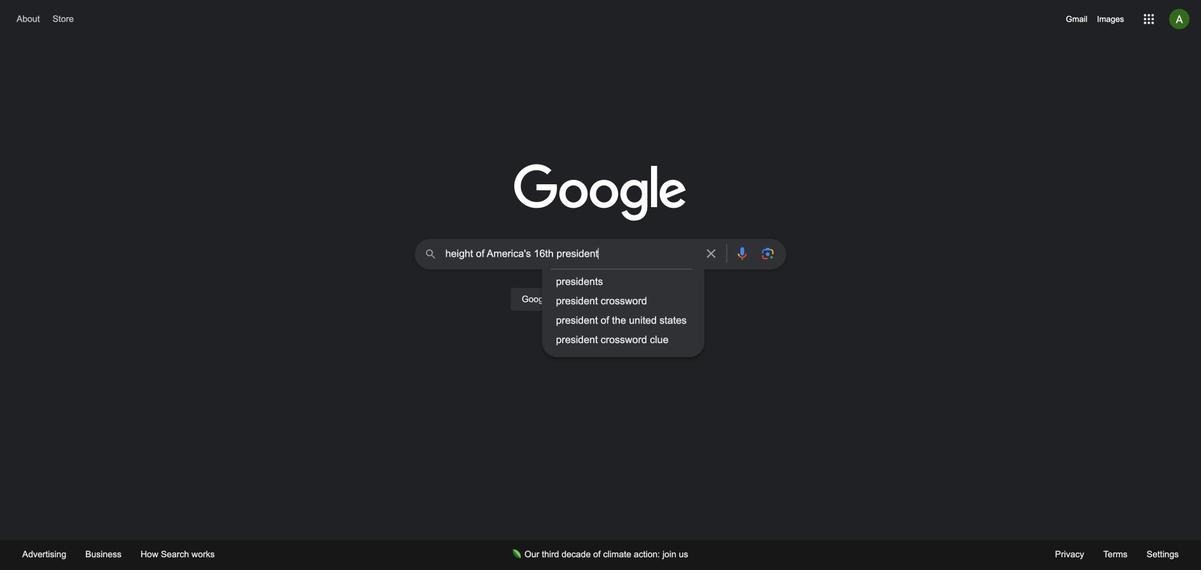 Task type: locate. For each thing, give the bounding box(es) containing it.
list box
[[542, 272, 705, 350]]

search by voice image
[[735, 246, 750, 261]]

None search field
[[13, 235, 1189, 357]]

google image
[[514, 164, 687, 223]]



Task type: describe. For each thing, give the bounding box(es) containing it.
search by image image
[[760, 246, 776, 261]]

Search text field
[[446, 247, 696, 264]]



Task type: vqa. For each thing, say whether or not it's contained in the screenshot.
Storage
no



